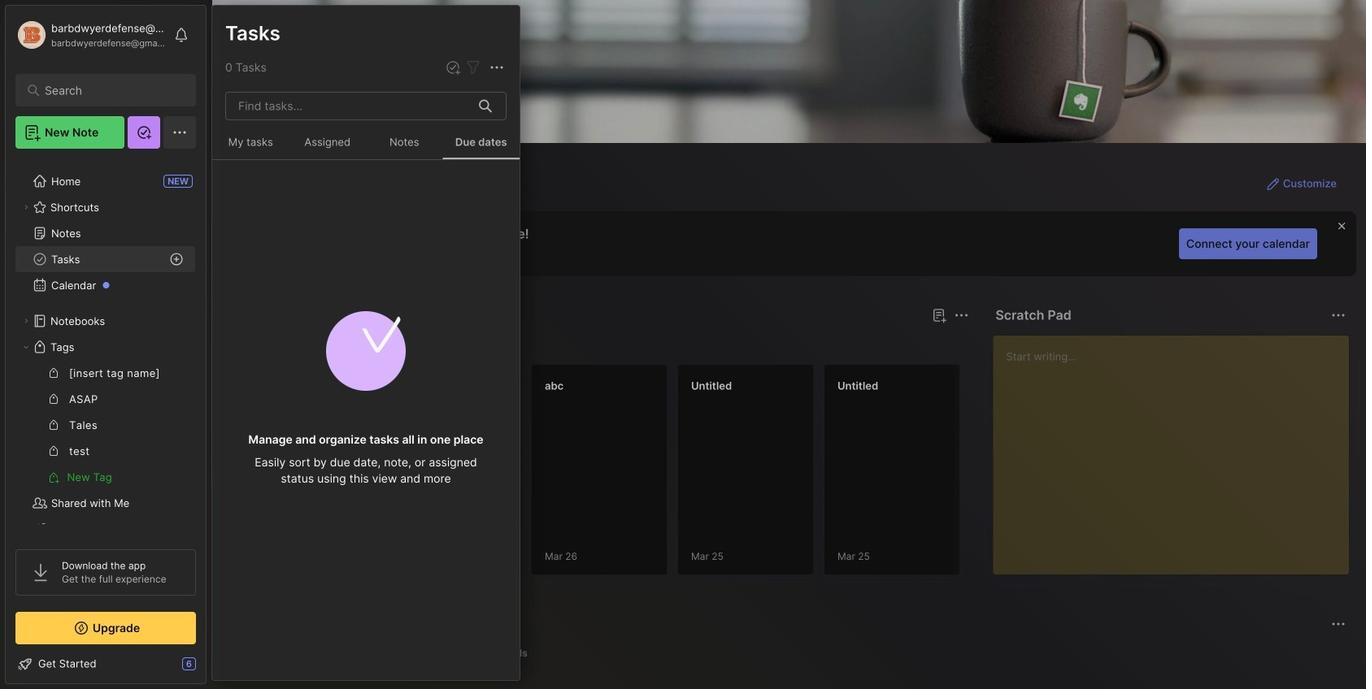 Task type: vqa. For each thing, say whether or not it's contained in the screenshot.
Go within 'You're using the new Evernote Web Go back to previous version'
no



Task type: describe. For each thing, give the bounding box(es) containing it.
group inside tree
[[15, 360, 195, 490]]

click to collapse image
[[205, 660, 218, 679]]

Help and Learning task checklist field
[[6, 652, 206, 678]]

2 tab list from the top
[[242, 644, 1344, 664]]

1 tab list from the top
[[242, 335, 967, 355]]

Find tasks… text field
[[229, 93, 469, 120]]

Filter tasks field
[[464, 58, 483, 77]]

Start writing… text field
[[1006, 336, 1349, 562]]

expand notebooks image
[[21, 316, 31, 326]]

tree inside "main" element
[[6, 159, 206, 578]]

expand tags image
[[21, 342, 31, 352]]



Task type: locate. For each thing, give the bounding box(es) containing it.
more actions and view options image
[[487, 58, 507, 77]]

Search text field
[[45, 83, 174, 98]]

More actions and view options field
[[483, 58, 507, 77]]

none search field inside "main" element
[[45, 81, 174, 100]]

row group
[[238, 364, 1117, 586]]

tab list
[[242, 335, 967, 355], [242, 644, 1344, 664]]

0 vertical spatial tab list
[[242, 335, 967, 355]]

new task image
[[445, 59, 461, 76]]

main element
[[0, 0, 211, 690]]

filter tasks image
[[464, 58, 483, 77]]

1 vertical spatial tab list
[[242, 644, 1344, 664]]

Account field
[[15, 19, 166, 51]]

None search field
[[45, 81, 174, 100]]

tree
[[6, 159, 206, 578]]

tab
[[242, 335, 289, 355], [296, 335, 362, 355], [242, 644, 304, 664], [490, 644, 535, 664]]

group
[[15, 360, 195, 490]]



